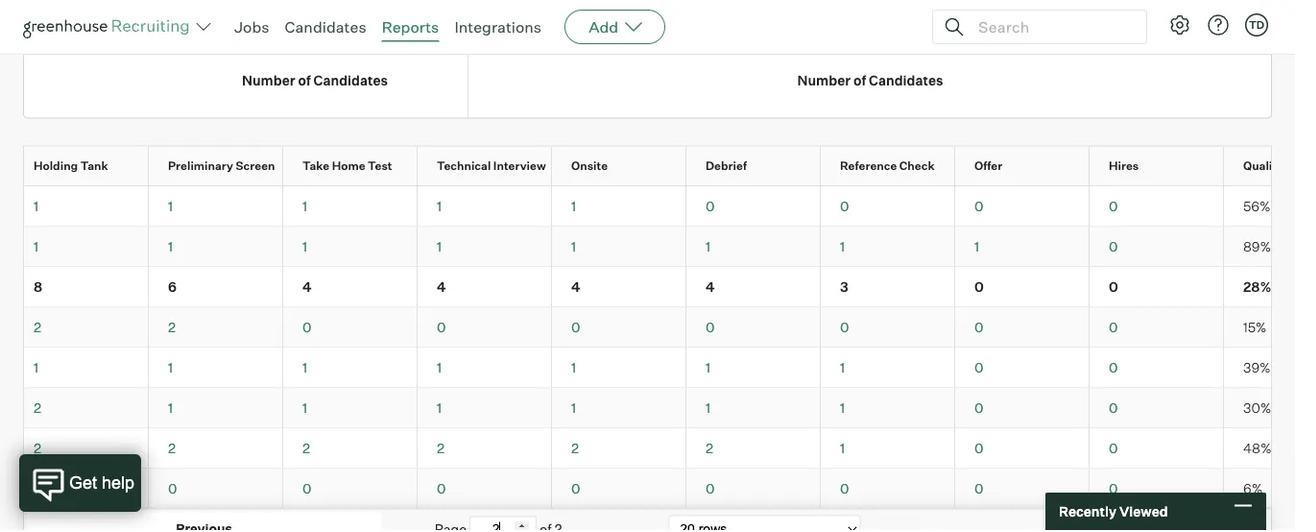 Task type: locate. For each thing, give the bounding box(es) containing it.
debrief
[[706, 158, 747, 173]]

56%
[[1244, 197, 1271, 214]]

15%
[[1244, 318, 1267, 335]]

td button
[[1242, 10, 1273, 40]]

hires
[[1109, 158, 1139, 173]]

recently viewed
[[1059, 503, 1168, 520]]

home
[[332, 158, 366, 173]]

take home test
[[303, 158, 392, 173]]

1
[[34, 197, 39, 214], [168, 197, 173, 214], [303, 197, 307, 214], [437, 197, 442, 214], [571, 197, 576, 214], [34, 237, 39, 254], [168, 237, 173, 254], [303, 237, 307, 254], [437, 237, 442, 254], [571, 237, 576, 254], [706, 237, 711, 254], [840, 237, 845, 254], [975, 237, 980, 254], [34, 358, 39, 375], [168, 358, 173, 375], [303, 358, 307, 375], [437, 358, 442, 375], [571, 358, 576, 375], [706, 358, 711, 375], [840, 358, 845, 375], [168, 399, 173, 416], [303, 399, 307, 416], [437, 399, 442, 416], [571, 399, 576, 416], [706, 399, 711, 416], [840, 399, 845, 416], [840, 439, 845, 456], [34, 479, 39, 496]]

6%
[[1244, 479, 1263, 496]]

0 link
[[706, 197, 715, 214], [840, 197, 849, 214], [975, 197, 984, 214], [1109, 197, 1118, 214], [1109, 237, 1118, 254], [303, 318, 312, 335], [437, 318, 446, 335], [571, 318, 581, 335], [706, 318, 715, 335], [840, 318, 849, 335], [975, 318, 984, 335], [1109, 318, 1118, 335], [975, 358, 984, 375], [1109, 358, 1118, 375], [975, 399, 984, 416], [1109, 399, 1118, 416], [975, 439, 984, 456], [1109, 439, 1118, 456], [168, 479, 177, 496], [303, 479, 312, 496], [437, 479, 446, 496], [571, 479, 581, 496], [706, 479, 715, 496], [840, 479, 849, 496], [975, 479, 984, 496], [1109, 479, 1118, 496]]

test
[[368, 158, 392, 173]]

holding
[[34, 158, 78, 173]]

jobs
[[234, 17, 269, 36]]

td
[[1249, 18, 1265, 31]]

89%
[[1244, 237, 1272, 254]]

3
[[840, 278, 849, 295]]

4
[[303, 278, 312, 295], [437, 278, 446, 295], [571, 278, 581, 295], [706, 278, 715, 295]]

2
[[34, 318, 41, 335], [168, 318, 176, 335], [34, 399, 41, 416], [34, 439, 41, 456], [168, 439, 176, 456], [303, 439, 310, 456], [437, 439, 445, 456], [571, 439, 579, 456], [706, 439, 714, 456]]

None number field
[[470, 516, 537, 531]]

onsite column header
[[552, 147, 703, 185]]

grid containing 1
[[0, 147, 1296, 508]]

0
[[706, 197, 715, 214], [840, 197, 849, 214], [975, 197, 984, 214], [1109, 197, 1118, 214], [1109, 237, 1118, 254], [975, 278, 984, 295], [1109, 278, 1119, 295], [303, 318, 312, 335], [437, 318, 446, 335], [571, 318, 581, 335], [706, 318, 715, 335], [840, 318, 849, 335], [975, 318, 984, 335], [1109, 318, 1118, 335], [975, 358, 984, 375], [1109, 358, 1118, 375], [975, 399, 984, 416], [1109, 399, 1118, 416], [975, 439, 984, 456], [1109, 439, 1118, 456], [168, 479, 177, 496], [303, 479, 312, 496], [437, 479, 446, 496], [571, 479, 581, 496], [706, 479, 715, 496], [840, 479, 849, 496], [975, 479, 984, 496], [1109, 479, 1118, 496]]

check
[[900, 158, 935, 173]]

reference check column header
[[821, 147, 972, 185]]

3 4 from the left
[[571, 278, 581, 295]]

debrief column header
[[687, 147, 837, 185]]

reports
[[382, 17, 439, 36]]

2 link
[[34, 318, 41, 335], [168, 318, 176, 335], [34, 399, 41, 416], [34, 439, 41, 456], [168, 439, 176, 456], [303, 439, 310, 456], [437, 439, 445, 456], [571, 439, 579, 456], [706, 439, 714, 456]]

1 link
[[34, 197, 39, 214], [168, 197, 173, 214], [303, 197, 307, 214], [437, 197, 442, 214], [571, 197, 576, 214], [34, 237, 39, 254], [168, 237, 173, 254], [303, 237, 307, 254], [437, 237, 442, 254], [571, 237, 576, 254], [706, 237, 711, 254], [840, 237, 845, 254], [975, 237, 980, 254], [34, 358, 39, 375], [168, 358, 173, 375], [303, 358, 307, 375], [437, 358, 442, 375], [571, 358, 576, 375], [706, 358, 711, 375], [840, 358, 845, 375], [168, 399, 173, 416], [303, 399, 307, 416], [437, 399, 442, 416], [571, 399, 576, 416], [706, 399, 711, 416], [840, 399, 845, 416], [840, 439, 845, 456], [34, 479, 39, 496]]

interview
[[494, 158, 546, 173]]

holding tank
[[34, 158, 108, 173]]

grid
[[0, 147, 1296, 508]]

6
[[168, 278, 177, 295]]



Task type: vqa. For each thing, say whether or not it's contained in the screenshot.
28%
yes



Task type: describe. For each thing, give the bounding box(es) containing it.
1 4 from the left
[[303, 278, 312, 295]]

offer column header
[[956, 147, 1106, 185]]

8
[[34, 278, 42, 295]]

technical interview
[[437, 158, 546, 173]]

candidates
[[285, 17, 367, 36]]

td button
[[1246, 13, 1269, 36]]

add button
[[565, 10, 666, 44]]

preliminary
[[168, 158, 233, 173]]

preliminary screen
[[168, 158, 275, 173]]

recently
[[1059, 503, 1117, 520]]

tank
[[80, 158, 108, 173]]

preliminary screen column header
[[149, 147, 300, 185]]

2 4 from the left
[[437, 278, 446, 295]]

onsite
[[571, 158, 608, 173]]

greenhouse recruiting image
[[23, 15, 196, 38]]

configure image
[[1169, 13, 1192, 36]]

30%
[[1244, 399, 1272, 416]]

take
[[303, 158, 330, 173]]

hires column header
[[1090, 147, 1241, 185]]

offer
[[975, 158, 1003, 173]]

technical interview column header
[[418, 147, 569, 185]]

holding tank column header
[[14, 147, 165, 185]]

candidates link
[[285, 17, 367, 36]]

28%
[[1244, 278, 1272, 295]]

quality
[[1244, 158, 1286, 173]]

39%
[[1244, 358, 1271, 375]]

add
[[589, 17, 619, 36]]

48%
[[1244, 439, 1272, 456]]

reference check
[[840, 158, 935, 173]]

technical
[[437, 158, 491, 173]]

Search text field
[[974, 13, 1129, 41]]

take home test column header
[[283, 147, 434, 185]]

screen
[[236, 158, 275, 173]]

viewed
[[1120, 503, 1168, 520]]

integrations
[[455, 17, 542, 36]]

jobs link
[[234, 17, 269, 36]]

4 4 from the left
[[706, 278, 715, 295]]

reports link
[[382, 17, 439, 36]]

reference
[[840, 158, 897, 173]]

integrations link
[[455, 17, 542, 36]]



